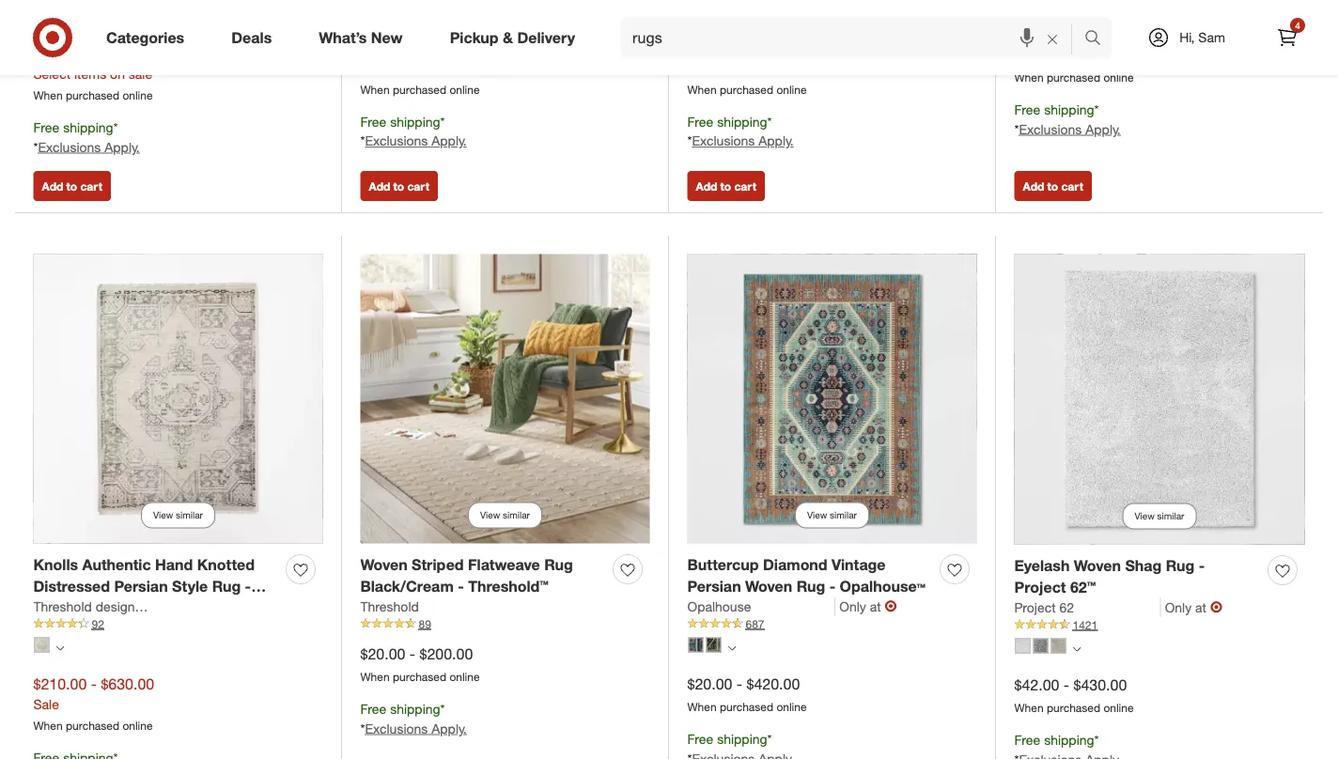 Task type: describe. For each thing, give the bounding box(es) containing it.
purchased inside $100.00 - $500.00 when purchased online
[[1047, 70, 1101, 84]]

buttercup diamond vintage persian woven rug - opalhouse™
[[687, 556, 926, 596]]

$210.00 - $630.00 sale when purchased online
[[33, 675, 154, 733]]

- inside $100.00 - $500.00 when purchased online
[[1072, 45, 1078, 64]]

threshold designed w/studio mcgee link
[[33, 597, 253, 616]]

$100.00 - $500.00 when purchased online
[[1015, 45, 1136, 84]]

online inside $100.00 - $500.00 when purchased online
[[1104, 70, 1134, 84]]

eyelash
[[1015, 557, 1070, 575]]

authentic
[[82, 556, 151, 574]]

add to cart for $100.00 - $500.00
[[1023, 179, 1083, 193]]

ivory image
[[34, 637, 49, 652]]

categories link
[[90, 17, 208, 58]]

on
[[110, 66, 125, 82]]

exclusions apply. link for $60.00 - $500.00
[[365, 133, 467, 149]]

knolls
[[33, 556, 78, 574]]

opalhouse
[[687, 598, 751, 615]]

shipping down $42.00 - $430.00 when purchased online
[[1044, 732, 1094, 748]]

view for flatweave
[[480, 509, 500, 521]]

purchased inside $60.00 - $500.00 when purchased online
[[393, 82, 446, 96]]

all colors image for $20.00 - $420.00
[[728, 644, 736, 653]]

add to cart for $100.00
[[696, 179, 756, 193]]

knolls authentic hand knotted distressed persian style rug - threshold™ designed with studio mcgee link
[[33, 554, 279, 639]]

deals link
[[215, 17, 295, 58]]

exclusions for $20.00 - $400.00
[[38, 139, 101, 155]]

threshold™ inside "woven striped flatweave rug black/cream - threshold™"
[[468, 577, 549, 596]]

buttercup diamond vintage persian woven rug - opalhouse™ link
[[687, 554, 933, 597]]

deals
[[231, 28, 272, 47]]

$100.00 for when
[[687, 57, 741, 76]]

- inside $20.00 - $200.00 when purchased online
[[410, 645, 415, 663]]

to for $60.00 - $500.00
[[393, 179, 404, 193]]

4 link
[[1267, 17, 1308, 58]]

$60.00
[[360, 57, 405, 76]]

free shipping * * exclusions apply. for $60.00 - $500.00
[[360, 113, 467, 149]]

exclusions apply. link for $20.00 - $400.00
[[38, 139, 140, 155]]

$420.00
[[747, 675, 800, 693]]

- inside $210.00 - $630.00 sale when purchased online
[[91, 675, 97, 693]]

rug inside "woven striped flatweave rug black/cream - threshold™"
[[544, 556, 573, 574]]

apply. for $100.00
[[759, 133, 794, 149]]

studio
[[222, 599, 268, 617]]

purchased inside $20.00 - $420.00 when purchased online
[[720, 700, 774, 714]]

pickup
[[450, 28, 499, 47]]

cream image
[[1015, 638, 1030, 653]]

$60.00 - $500.00 when purchased online
[[360, 57, 480, 96]]

tan image
[[1051, 638, 1066, 653]]

- inside knolls authentic hand knotted distressed persian style rug - threshold™ designed with studio mcgee
[[245, 577, 251, 596]]

only at ¬ for vintage
[[839, 597, 897, 616]]

shag
[[1125, 557, 1162, 575]]

flatweave
[[468, 556, 540, 574]]

free for $60.00 - $500.00
[[360, 113, 386, 129]]

threshold link
[[360, 597, 419, 616]]

when inside $60.00 - $500.00 when purchased online
[[360, 82, 390, 96]]

similar for hand
[[176, 509, 203, 521]]

shipping down $20.00 - $420.00 when purchased online
[[717, 731, 767, 747]]

shipping for $20.00 - $400.00
[[63, 119, 113, 135]]

only for vintage
[[839, 598, 866, 615]]

when inside $20.00 - $200.00 when purchased online
[[360, 670, 390, 684]]

woven striped flatweave rug black/cream - threshold™
[[360, 556, 573, 596]]

apply. for $100.00 - $500.00
[[1086, 121, 1121, 137]]

purchased inside $100.00 when purchased online
[[720, 82, 774, 96]]

persian inside knolls authentic hand knotted distressed persian style rug - threshold™ designed with studio mcgee
[[114, 577, 168, 596]]

items
[[74, 66, 106, 82]]

when inside $42.00 - $430.00 when purchased online
[[1015, 701, 1044, 715]]

sale
[[33, 696, 59, 712]]

sale
[[129, 66, 152, 82]]

add for $20.00 - $400.00
[[42, 179, 63, 193]]

$430.00
[[1074, 676, 1127, 694]]

free shipping * for $42.00
[[1015, 732, 1099, 748]]

designed inside knolls authentic hand knotted distressed persian style rug - threshold™ designed with studio mcgee
[[118, 599, 183, 617]]

view for hand
[[153, 509, 173, 521]]

add for $100.00 - $500.00
[[1023, 179, 1044, 193]]

89
[[419, 617, 431, 631]]

&
[[503, 28, 513, 47]]

similar for shag
[[1157, 510, 1185, 522]]

vintage
[[832, 556, 886, 574]]

all colors element for $20.00 - $420.00
[[728, 642, 736, 653]]

mcgee inside knolls authentic hand knotted distressed persian style rug - threshold™ designed with studio mcgee
[[33, 620, 84, 639]]

threshold for threshold designed w/studio mcgee
[[33, 598, 92, 615]]

black/cream
[[360, 577, 454, 596]]

sam
[[1199, 29, 1225, 46]]

what's new link
[[303, 17, 426, 58]]

62™
[[1070, 578, 1096, 597]]

- inside $20.00 - $420.00 when purchased online
[[737, 675, 743, 693]]

¬ for eyelash woven shag rug - project 62™
[[1210, 598, 1223, 617]]

89 link
[[360, 616, 650, 633]]

hand
[[155, 556, 193, 574]]

$20.00 for $400.00
[[33, 45, 78, 63]]

exclusions apply. link for $100.00
[[692, 133, 794, 149]]

eyelash woven shag rug - project 62™ link
[[1015, 555, 1261, 598]]

$500.00 for $100.00 - $500.00
[[1082, 45, 1136, 64]]

2 project from the top
[[1015, 599, 1056, 616]]

eyelash woven shag rug - project 62™
[[1015, 557, 1205, 597]]

categories
[[106, 28, 184, 47]]

woven inside eyelash woven shag rug - project 62™
[[1074, 557, 1121, 575]]

buttercup
[[687, 556, 759, 574]]

exclusions for $60.00 - $500.00
[[365, 133, 428, 149]]

with
[[188, 599, 218, 617]]

online inside $20.00 - $200.00 when purchased online
[[450, 670, 480, 684]]

free for $100.00
[[687, 113, 714, 129]]

all colors image for $210.00 - $630.00
[[56, 644, 64, 653]]

online inside $42.00 - $430.00 when purchased online
[[1104, 701, 1134, 715]]

threshold designed w/studio mcgee
[[33, 598, 253, 615]]

$20.00 for $200.00
[[360, 645, 405, 663]]

distressed
[[33, 577, 110, 596]]

$400.00
[[93, 45, 146, 63]]

$100.00 when purchased online
[[687, 57, 807, 96]]

free shipping * * exclusions apply. for $100.00
[[687, 113, 794, 149]]

$500.00 for $60.00 - $500.00
[[420, 57, 473, 76]]

search
[[1076, 30, 1121, 48]]

similar for vintage
[[830, 509, 857, 521]]

threshold™ inside knolls authentic hand knotted distressed persian style rug - threshold™ designed with studio mcgee
[[33, 599, 114, 617]]

add to cart for $20.00 - $400.00
[[42, 179, 102, 193]]

add to cart button for $100.00
[[687, 171, 765, 201]]

add for $100.00
[[696, 179, 717, 193]]

online inside $20.00 - $420.00 when purchased online
[[777, 700, 807, 714]]

what's
[[319, 28, 367, 47]]

knolls authentic hand knotted distressed persian style rug - threshold™ designed with studio mcgee
[[33, 556, 268, 639]]

to for $20.00 - $400.00
[[66, 179, 77, 193]]

$42.00
[[1015, 676, 1060, 694]]

exclusions for $100.00 - $500.00
[[1019, 121, 1082, 137]]

exclusions apply. link for $20.00 - $200.00
[[365, 720, 467, 737]]

free down $20.00 - $420.00 when purchased online
[[687, 731, 714, 747]]

online inside $60.00 - $500.00 when purchased online
[[450, 82, 480, 96]]

687 link
[[687, 616, 977, 633]]



Task type: vqa. For each thing, say whether or not it's contained in the screenshot.
25 link
no



Task type: locate. For each thing, give the bounding box(es) containing it.
view similar
[[153, 509, 203, 521], [480, 509, 530, 521], [807, 509, 857, 521], [1135, 510, 1185, 522]]

exclusions for $20.00 - $200.00
[[365, 720, 428, 737]]

1 horizontal spatial $20.00
[[360, 645, 405, 663]]

0 vertical spatial project
[[1015, 578, 1066, 597]]

2 vertical spatial $20.00
[[687, 675, 732, 693]]

shipping down $100.00 - $500.00 when purchased online
[[1044, 101, 1094, 118]]

free shipping * * exclusions apply. down $100.00 when purchased online
[[687, 113, 794, 149]]

view similar button for hand
[[141, 502, 215, 529]]

1 persian from the left
[[114, 577, 168, 596]]

0 vertical spatial $20.00
[[33, 45, 78, 63]]

threshold™ down flatweave
[[468, 577, 549, 596]]

1 all colors image from the left
[[56, 644, 64, 653]]

online inside $100.00 when purchased online
[[777, 82, 807, 96]]

exclusions apply. link down $60.00 - $500.00 when purchased online
[[365, 133, 467, 149]]

$20.00
[[33, 45, 78, 63], [360, 645, 405, 663], [687, 675, 732, 693]]

only for shag
[[1165, 599, 1192, 616]]

shipping down $100.00 when purchased online
[[717, 113, 767, 129]]

1421
[[1073, 618, 1098, 632]]

¬ down opalhouse™
[[885, 597, 897, 616]]

shipping down the items
[[63, 119, 113, 135]]

to for $100.00
[[720, 179, 731, 193]]

similar
[[176, 509, 203, 521], [503, 509, 530, 521], [830, 509, 857, 521], [1157, 510, 1185, 522]]

view similar button up flatweave
[[468, 502, 542, 529]]

view similar button for shag
[[1123, 503, 1197, 529]]

$100.00 inside $100.00 - $500.00 when purchased online
[[1015, 45, 1068, 64]]

3 add to cart button from the left
[[687, 171, 765, 201]]

- inside 'buttercup diamond vintage persian woven rug - opalhouse™'
[[829, 577, 836, 596]]

online
[[1104, 70, 1134, 84], [450, 82, 480, 96], [777, 82, 807, 96], [123, 88, 153, 102], [450, 670, 480, 684], [777, 700, 807, 714], [1104, 701, 1134, 715], [123, 719, 153, 733]]

1 horizontal spatial all colors image
[[728, 644, 736, 653]]

0 horizontal spatial $100.00
[[687, 57, 741, 76]]

free shipping * * exclusions apply. down $100.00 - $500.00 when purchased online
[[1015, 101, 1121, 137]]

$500.00 inside $60.00 - $500.00 when purchased online
[[420, 57, 473, 76]]

add to cart for $60.00 - $500.00
[[369, 179, 429, 193]]

all colors element right tan icon
[[1073, 643, 1081, 654]]

threshold™ down distressed
[[33, 599, 114, 617]]

what's new
[[319, 28, 403, 47]]

rug down the knotted at left
[[212, 577, 241, 596]]

when inside $100.00 - $500.00 when purchased online
[[1015, 70, 1044, 84]]

rug inside 'buttercup diamond vintage persian woven rug - opalhouse™'
[[797, 577, 825, 596]]

buttercup diamond vintage persian woven rug - opalhouse™ image
[[687, 254, 977, 544], [687, 254, 977, 544]]

free shipping * for $20.00
[[687, 731, 772, 747]]

1 horizontal spatial mcgee
[[210, 598, 253, 615]]

view for vintage
[[807, 509, 827, 521]]

0 horizontal spatial ¬
[[885, 597, 897, 616]]

0 horizontal spatial all colors element
[[56, 642, 64, 653]]

free shipping * * exclusions apply. for $20.00 - $200.00
[[360, 701, 467, 737]]

exclusions apply. link down $20.00 - $200.00 when purchased online
[[365, 720, 467, 737]]

free shipping * down $20.00 - $420.00 when purchased online
[[687, 731, 772, 747]]

woven striped flatweave rug black/cream - threshold™ image
[[360, 254, 650, 544], [360, 254, 650, 544]]

rug inside eyelash woven shag rug - project 62™
[[1166, 557, 1195, 575]]

when
[[1015, 70, 1044, 84], [360, 82, 390, 96], [687, 82, 717, 96], [33, 88, 63, 102], [360, 670, 390, 684], [687, 700, 717, 714], [1015, 701, 1044, 715], [33, 719, 63, 733]]

-
[[83, 45, 88, 63], [1072, 45, 1078, 64], [410, 57, 415, 76], [1199, 557, 1205, 575], [245, 577, 251, 596], [458, 577, 464, 596], [829, 577, 836, 596], [410, 645, 415, 663], [91, 675, 97, 693], [737, 675, 743, 693], [1064, 676, 1070, 694]]

shipping for $20.00 - $200.00
[[390, 701, 440, 717]]

teal image
[[706, 637, 721, 652]]

project 62 link
[[1015, 598, 1161, 617]]

¬ up 1421 link
[[1210, 598, 1223, 617]]

persian up threshold designed w/studio mcgee
[[114, 577, 168, 596]]

1 horizontal spatial threshold
[[360, 598, 419, 615]]

threshold™
[[468, 577, 549, 596], [33, 599, 114, 617]]

rug right flatweave
[[544, 556, 573, 574]]

1 to from the left
[[66, 179, 77, 193]]

mcgee down the knotted at left
[[210, 598, 253, 615]]

0 horizontal spatial free shipping *
[[687, 731, 772, 747]]

striped
[[412, 556, 464, 574]]

exclusions apply. link for $100.00 - $500.00
[[1019, 121, 1121, 137]]

free for $20.00 - $400.00
[[33, 119, 59, 135]]

$20.00 inside $20.00 - $400.00 select items on sale when purchased online
[[33, 45, 78, 63]]

persian inside 'buttercup diamond vintage persian woven rug - opalhouse™'
[[687, 577, 741, 596]]

delivery
[[517, 28, 575, 47]]

view similar for vintage
[[807, 509, 857, 521]]

0 horizontal spatial only at ¬
[[839, 597, 897, 616]]

eyelash woven shag rug - project 62™ image
[[1015, 254, 1305, 545], [1015, 254, 1305, 545]]

$20.00 up select
[[33, 45, 78, 63]]

view similar for shag
[[1135, 510, 1185, 522]]

view
[[153, 509, 173, 521], [480, 509, 500, 521], [807, 509, 827, 521], [1135, 510, 1155, 522]]

0 horizontal spatial woven
[[360, 556, 408, 574]]

view similar up shag
[[1135, 510, 1185, 522]]

$200.00
[[420, 645, 473, 663]]

0 horizontal spatial at
[[870, 598, 881, 615]]

- inside $20.00 - $400.00 select items on sale when purchased online
[[83, 45, 88, 63]]

shipping for $100.00 - $500.00
[[1044, 101, 1094, 118]]

only at ¬ for shag
[[1165, 598, 1223, 617]]

$100.00 inside $100.00 when purchased online
[[687, 57, 741, 76]]

at down opalhouse™
[[870, 598, 881, 615]]

online inside $20.00 - $400.00 select items on sale when purchased online
[[123, 88, 153, 102]]

1 horizontal spatial all colors element
[[728, 642, 736, 653]]

shipping down $60.00 - $500.00 when purchased online
[[390, 113, 440, 129]]

view for shag
[[1135, 510, 1155, 522]]

view similar button for vintage
[[795, 502, 869, 529]]

view similar button
[[141, 502, 215, 529], [468, 502, 542, 529], [795, 502, 869, 529], [1123, 503, 1197, 529]]

similar up "hand"
[[176, 509, 203, 521]]

gray image
[[1033, 638, 1048, 653]]

2 cart from the left
[[407, 179, 429, 193]]

online inside $210.00 - $630.00 sale when purchased online
[[123, 719, 153, 733]]

only up 687 link
[[839, 598, 866, 615]]

exclusions apply. link down $100.00 when purchased online
[[692, 133, 794, 149]]

1 horizontal spatial woven
[[745, 577, 792, 596]]

0 horizontal spatial threshold™
[[33, 599, 114, 617]]

pickup & delivery link
[[434, 17, 599, 58]]

free shipping * * exclusions apply. down $20.00 - $200.00 when purchased online
[[360, 701, 467, 737]]

2 add to cart from the left
[[369, 179, 429, 193]]

1 vertical spatial project
[[1015, 599, 1056, 616]]

only at ¬ down opalhouse™
[[839, 597, 897, 616]]

threshold down distressed
[[33, 598, 92, 615]]

only up 1421 link
[[1165, 599, 1192, 616]]

0 horizontal spatial persian
[[114, 577, 168, 596]]

free shipping * * exclusions apply. for $20.00 - $400.00
[[33, 119, 140, 155]]

4 to from the left
[[1047, 179, 1058, 193]]

4 cart from the left
[[1061, 179, 1083, 193]]

apply. down on
[[105, 139, 140, 155]]

exclusions down $20.00 - $200.00 when purchased online
[[365, 720, 428, 737]]

online down $200.00
[[450, 670, 480, 684]]

woven striped flatweave rug black/cream - threshold™ link
[[360, 554, 606, 597]]

view similar for hand
[[153, 509, 203, 521]]

online down pickup
[[450, 82, 480, 96]]

1 threshold from the left
[[33, 598, 92, 615]]

view up flatweave
[[480, 509, 500, 521]]

rug inside knolls authentic hand knotted distressed persian style rug - threshold™ designed with studio mcgee
[[212, 577, 241, 596]]

online down sale
[[123, 88, 153, 102]]

apply. down $20.00 - $200.00 when purchased online
[[432, 720, 467, 737]]

mcgee
[[210, 598, 253, 615], [33, 620, 84, 639]]

woven up opalhouse link
[[745, 577, 792, 596]]

view similar button up "hand"
[[141, 502, 215, 529]]

when inside $100.00 when purchased online
[[687, 82, 717, 96]]

62
[[1060, 599, 1074, 616]]

view up diamond
[[807, 509, 827, 521]]

at up 1421 link
[[1195, 599, 1207, 616]]

shipping
[[1044, 101, 1094, 118], [390, 113, 440, 129], [717, 113, 767, 129], [63, 119, 113, 135], [390, 701, 440, 717], [717, 731, 767, 747], [1044, 732, 1094, 748]]

add to cart button for $100.00 - $500.00
[[1015, 171, 1092, 201]]

$20.00 down threshold link
[[360, 645, 405, 663]]

hi,
[[1180, 29, 1195, 46]]

$20.00 for $420.00
[[687, 675, 732, 693]]

2 add from the left
[[369, 179, 390, 193]]

cart for $20.00 - $400.00
[[80, 179, 102, 193]]

¬
[[885, 597, 897, 616], [1210, 598, 1223, 617]]

all colors image
[[56, 644, 64, 653], [728, 644, 736, 653]]

0 horizontal spatial mcgee
[[33, 620, 84, 639]]

free down $20.00 - $200.00 when purchased online
[[360, 701, 386, 717]]

exclusions down select
[[38, 139, 101, 155]]

exclusions down $100.00 when purchased online
[[692, 133, 755, 149]]

all colors image
[[1073, 645, 1081, 654]]

add to cart button
[[33, 171, 111, 201], [360, 171, 438, 201], [687, 171, 765, 201], [1015, 171, 1092, 201]]

4 add to cart from the left
[[1023, 179, 1083, 193]]

view similar for flatweave
[[480, 509, 530, 521]]

$500.00 down pickup
[[420, 57, 473, 76]]

1 horizontal spatial $100.00
[[1015, 45, 1068, 64]]

rug right shag
[[1166, 557, 1195, 575]]

$20.00 - $200.00 when purchased online
[[360, 645, 480, 684]]

purchased inside $42.00 - $430.00 when purchased online
[[1047, 701, 1101, 715]]

2 add to cart button from the left
[[360, 171, 438, 201]]

apply. down $60.00 - $500.00 when purchased online
[[432, 133, 467, 149]]

all colors element right the teal image
[[728, 642, 736, 653]]

- inside $42.00 - $430.00 when purchased online
[[1064, 676, 1070, 694]]

threshold down black/cream
[[360, 598, 419, 615]]

1 add from the left
[[42, 179, 63, 193]]

persian
[[114, 577, 168, 596], [687, 577, 741, 596]]

1 horizontal spatial persian
[[687, 577, 741, 596]]

1 horizontal spatial only
[[1165, 599, 1192, 616]]

opalhouse™
[[840, 577, 926, 596]]

when inside $20.00 - $420.00 when purchased online
[[687, 700, 717, 714]]

select
[[33, 66, 71, 82]]

view similar up "hand"
[[153, 509, 203, 521]]

4 add to cart button from the left
[[1015, 171, 1092, 201]]

add for $60.00 - $500.00
[[369, 179, 390, 193]]

1 add to cart from the left
[[42, 179, 102, 193]]

free down select
[[33, 119, 59, 135]]

all colors image right ivory image
[[56, 644, 64, 653]]

online down $420.00
[[777, 700, 807, 714]]

exclusions down $100.00 - $500.00 when purchased online
[[1019, 121, 1082, 137]]

3 add to cart from the left
[[696, 179, 756, 193]]

$500.00
[[1082, 45, 1136, 64], [420, 57, 473, 76]]

only at ¬ up 1421 link
[[1165, 598, 1223, 617]]

2 persian from the left
[[687, 577, 741, 596]]

free for $20.00 - $200.00
[[360, 701, 386, 717]]

free down $100.00 when purchased online
[[687, 113, 714, 129]]

to for $100.00 - $500.00
[[1047, 179, 1058, 193]]

at for eyelash woven shag rug - project 62™
[[1195, 599, 1207, 616]]

shipping for $60.00 - $500.00
[[390, 113, 440, 129]]

view similar button up shag
[[1123, 503, 1197, 529]]

exclusions for $100.00
[[692, 133, 755, 149]]

1 cart from the left
[[80, 179, 102, 193]]

1 horizontal spatial free shipping *
[[1015, 732, 1099, 748]]

only
[[839, 598, 866, 615], [1165, 599, 1192, 616]]

apply. for $60.00 - $500.00
[[432, 133, 467, 149]]

at
[[870, 598, 881, 615], [1195, 599, 1207, 616]]

1 add to cart button from the left
[[33, 171, 111, 201]]

cart for $100.00 - $500.00
[[1061, 179, 1083, 193]]

$210.00
[[33, 675, 87, 693]]

when inside $20.00 - $400.00 select items on sale when purchased online
[[33, 88, 63, 102]]

all colors element
[[56, 642, 64, 653], [728, 642, 736, 653], [1073, 643, 1081, 654]]

persian up opalhouse
[[687, 577, 741, 596]]

$100.00
[[1015, 45, 1068, 64], [687, 57, 741, 76]]

0 horizontal spatial threshold
[[33, 598, 92, 615]]

project 62
[[1015, 599, 1074, 616]]

free shipping * * exclusions apply.
[[1015, 101, 1121, 137], [360, 113, 467, 149], [687, 113, 794, 149], [33, 119, 140, 155], [360, 701, 467, 737]]

similar up the "vintage"
[[830, 509, 857, 521]]

apply. down $100.00 when purchased online
[[759, 133, 794, 149]]

- inside eyelash woven shag rug - project 62™
[[1199, 557, 1205, 575]]

$42.00 - $430.00 when purchased online
[[1015, 676, 1134, 715]]

1 horizontal spatial $500.00
[[1082, 45, 1136, 64]]

view similar button up the "vintage"
[[795, 502, 869, 529]]

purchased inside $20.00 - $200.00 when purchased online
[[393, 670, 446, 684]]

free shipping * * exclusions apply. down the items
[[33, 119, 140, 155]]

style
[[172, 577, 208, 596]]

similar up flatweave
[[503, 509, 530, 521]]

online down $430.00
[[1104, 701, 1134, 715]]

mcgee left 92 at left bottom
[[33, 620, 84, 639]]

$630.00
[[101, 675, 154, 693]]

apply. down $100.00 - $500.00 when purchased online
[[1086, 121, 1121, 137]]

add to cart button for $20.00 - $400.00
[[33, 171, 111, 201]]

new
[[371, 28, 403, 47]]

opalhouse link
[[687, 597, 836, 616]]

1 horizontal spatial ¬
[[1210, 598, 1223, 617]]

all colors element for $210.00 - $630.00
[[56, 642, 64, 653]]

free for $100.00 - $500.00
[[1015, 101, 1041, 118]]

all colors image right the teal image
[[728, 644, 736, 653]]

woven up 62™
[[1074, 557, 1121, 575]]

knotted
[[197, 556, 255, 574]]

$20.00 - $420.00 when purchased online
[[687, 675, 807, 714]]

4 add from the left
[[1023, 179, 1044, 193]]

2 horizontal spatial all colors element
[[1073, 643, 1081, 654]]

free shipping *
[[687, 731, 772, 747], [1015, 732, 1099, 748]]

similar for flatweave
[[503, 509, 530, 521]]

purchased inside $20.00 - $400.00 select items on sale when purchased online
[[66, 88, 119, 102]]

92 link
[[33, 616, 323, 633]]

view up "hand"
[[153, 509, 173, 521]]

at for buttercup diamond vintage persian woven rug - opalhouse™
[[870, 598, 881, 615]]

project inside eyelash woven shag rug - project 62™
[[1015, 578, 1066, 597]]

92
[[92, 617, 104, 631]]

apply. for $20.00 - $200.00
[[432, 720, 467, 737]]

*
[[1094, 101, 1099, 118], [440, 113, 445, 129], [767, 113, 772, 129], [113, 119, 118, 135], [1015, 121, 1019, 137], [360, 133, 365, 149], [687, 133, 692, 149], [33, 139, 38, 155], [440, 701, 445, 717], [360, 720, 365, 737], [767, 731, 772, 747], [1094, 732, 1099, 748]]

designed
[[96, 598, 150, 615], [118, 599, 183, 617]]

cart for $100.00
[[734, 179, 756, 193]]

woven inside "woven striped flatweave rug black/cream - threshold™"
[[360, 556, 408, 574]]

shipping for $100.00
[[717, 113, 767, 129]]

blue image
[[688, 637, 703, 652]]

exclusions apply. link down the items
[[38, 139, 140, 155]]

- inside $60.00 - $500.00 when purchased online
[[410, 57, 415, 76]]

diamond
[[763, 556, 828, 574]]

$20.00 - $400.00 select items on sale when purchased online
[[33, 45, 153, 102]]

purchased inside $210.00 - $630.00 sale when purchased online
[[66, 719, 119, 733]]

woven
[[360, 556, 408, 574], [1074, 557, 1121, 575], [745, 577, 792, 596]]

cart
[[80, 179, 102, 193], [407, 179, 429, 193], [734, 179, 756, 193], [1061, 179, 1083, 193]]

all colors element for $42.00 - $430.00
[[1073, 643, 1081, 654]]

$20.00 inside $20.00 - $200.00 when purchased online
[[360, 645, 405, 663]]

4
[[1295, 19, 1300, 31]]

rug down diamond
[[797, 577, 825, 596]]

similar up shag
[[1157, 510, 1185, 522]]

exclusions apply. link
[[1019, 121, 1121, 137], [365, 133, 467, 149], [692, 133, 794, 149], [38, 139, 140, 155], [365, 720, 467, 737]]

add to cart button for $60.00 - $500.00
[[360, 171, 438, 201]]

free shipping * down $42.00 - $430.00 when purchased online
[[1015, 732, 1099, 748]]

when inside $210.00 - $630.00 sale when purchased online
[[33, 719, 63, 733]]

1 horizontal spatial at
[[1195, 599, 1207, 616]]

free shipping * * exclusions apply. for $100.00 - $500.00
[[1015, 101, 1121, 137]]

0 vertical spatial threshold™
[[468, 577, 549, 596]]

free down $60.00
[[360, 113, 386, 129]]

apply. for $20.00 - $400.00
[[105, 139, 140, 155]]

$500.00 left hi,
[[1082, 45, 1136, 64]]

$500.00 inside $100.00 - $500.00 when purchased online
[[1082, 45, 1136, 64]]

0 vertical spatial mcgee
[[210, 598, 253, 615]]

exclusions apply. link down $100.00 - $500.00 when purchased online
[[1019, 121, 1121, 137]]

0 horizontal spatial $20.00
[[33, 45, 78, 63]]

$20.00 inside $20.00 - $420.00 when purchased online
[[687, 675, 732, 693]]

threshold for threshold
[[360, 598, 419, 615]]

view similar up flatweave
[[480, 509, 530, 521]]

What can we help you find? suggestions appear below search field
[[621, 17, 1089, 58]]

cart for $60.00 - $500.00
[[407, 179, 429, 193]]

- inside "woven striped flatweave rug black/cream - threshold™"
[[458, 577, 464, 596]]

search button
[[1076, 17, 1121, 62]]

$100.00 for -
[[1015, 45, 1068, 64]]

woven inside 'buttercup diamond vintage persian woven rug - opalhouse™'
[[745, 577, 792, 596]]

2 horizontal spatial $20.00
[[687, 675, 732, 693]]

$20.00 down the teal image
[[687, 675, 732, 693]]

¬ for buttercup diamond vintage persian woven rug - opalhouse™
[[885, 597, 897, 616]]

0 horizontal spatial only
[[839, 598, 866, 615]]

all colors element right ivory image
[[56, 642, 64, 653]]

exclusions
[[1019, 121, 1082, 137], [365, 133, 428, 149], [692, 133, 755, 149], [38, 139, 101, 155], [365, 720, 428, 737]]

add
[[42, 179, 63, 193], [369, 179, 390, 193], [696, 179, 717, 193], [1023, 179, 1044, 193]]

1 vertical spatial threshold™
[[33, 599, 114, 617]]

687
[[746, 617, 765, 631]]

knolls authentic hand knotted distressed persian style rug - threshold™ designed with studio mcgee image
[[33, 254, 323, 544], [33, 254, 323, 544]]

project left 62
[[1015, 599, 1056, 616]]

2 horizontal spatial woven
[[1074, 557, 1121, 575]]

shipping down $20.00 - $200.00 when purchased online
[[390, 701, 440, 717]]

online down the search button
[[1104, 70, 1134, 84]]

view up shag
[[1135, 510, 1155, 522]]

project up project 62
[[1015, 578, 1066, 597]]

1 project from the top
[[1015, 578, 1066, 597]]

purchased
[[1047, 70, 1101, 84], [393, 82, 446, 96], [720, 82, 774, 96], [66, 88, 119, 102], [393, 670, 446, 684], [720, 700, 774, 714], [1047, 701, 1101, 715], [66, 719, 119, 733]]

view similar up the "vintage"
[[807, 509, 857, 521]]

1 vertical spatial mcgee
[[33, 620, 84, 639]]

rug
[[544, 556, 573, 574], [1166, 557, 1195, 575], [212, 577, 241, 596], [797, 577, 825, 596]]

free shipping * * exclusions apply. down $60.00 - $500.00 when purchased online
[[360, 113, 467, 149]]

3 to from the left
[[720, 179, 731, 193]]

to
[[66, 179, 77, 193], [393, 179, 404, 193], [720, 179, 731, 193], [1047, 179, 1058, 193]]

online down what can we help you find? suggestions appear below search field
[[777, 82, 807, 96]]

1 vertical spatial $20.00
[[360, 645, 405, 663]]

2 all colors image from the left
[[728, 644, 736, 653]]

exclusions down $60.00 - $500.00 when purchased online
[[365, 133, 428, 149]]

free down "$42.00"
[[1015, 732, 1041, 748]]

0 horizontal spatial all colors image
[[56, 644, 64, 653]]

threshold
[[33, 598, 92, 615], [360, 598, 419, 615]]

w/studio
[[154, 598, 206, 615]]

1 horizontal spatial only at ¬
[[1165, 598, 1223, 617]]

free down $100.00 - $500.00 when purchased online
[[1015, 101, 1041, 118]]

1 horizontal spatial threshold™
[[468, 577, 549, 596]]

3 cart from the left
[[734, 179, 756, 193]]

3 add from the left
[[696, 179, 717, 193]]

2 threshold from the left
[[360, 598, 419, 615]]

2 to from the left
[[393, 179, 404, 193]]

hi, sam
[[1180, 29, 1225, 46]]

1421 link
[[1015, 617, 1305, 634]]

online down $630.00
[[123, 719, 153, 733]]

0 horizontal spatial $500.00
[[420, 57, 473, 76]]

view similar button for flatweave
[[468, 502, 542, 529]]

pickup & delivery
[[450, 28, 575, 47]]

woven up black/cream
[[360, 556, 408, 574]]



